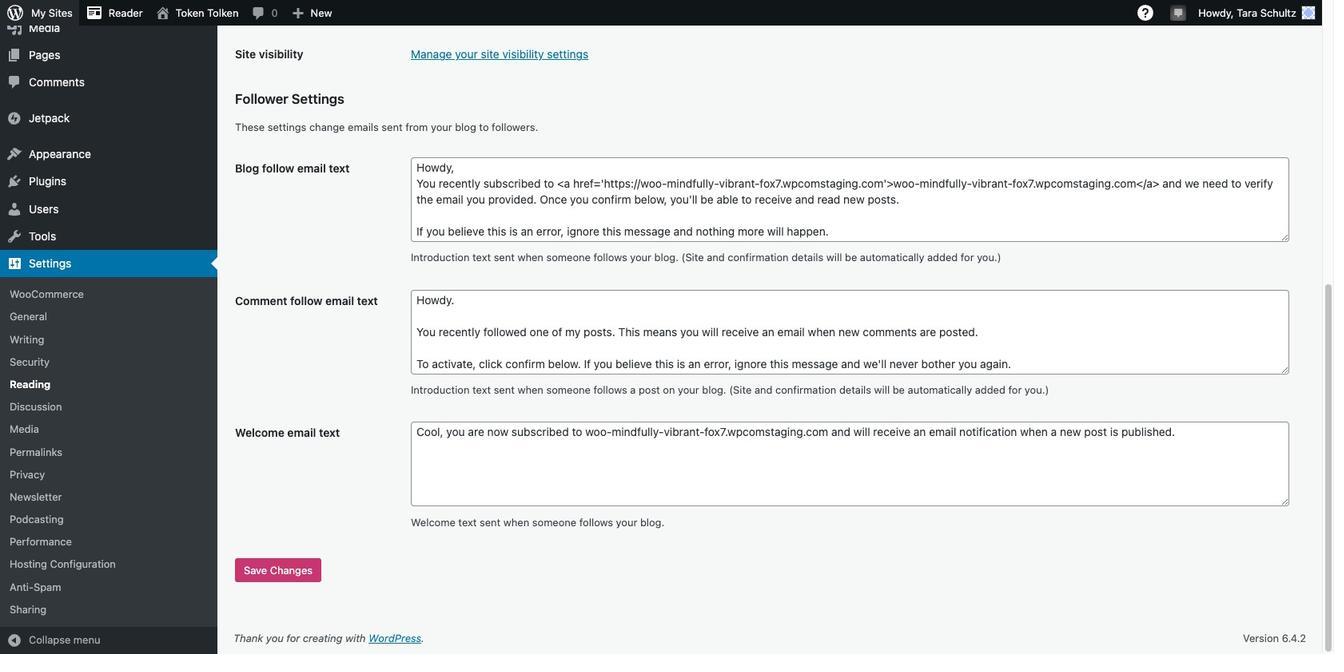 Task type: locate. For each thing, give the bounding box(es) containing it.
toolbar navigation
[[0, 0, 1322, 29]]

0 vertical spatial introduction
[[411, 251, 470, 264]]

follows for comment follow email text
[[594, 384, 627, 397]]

when for comment follow email text
[[518, 384, 544, 397]]

.
[[421, 632, 424, 645]]

manage your site visibility settings
[[411, 48, 589, 61]]

site
[[235, 48, 256, 61]]

0 horizontal spatial settings
[[268, 120, 306, 133]]

visibility
[[259, 48, 304, 61], [502, 48, 544, 61]]

0 horizontal spatial for
[[287, 632, 300, 645]]

follows for welcome email text
[[579, 516, 613, 529]]

blog
[[455, 120, 476, 133]]

follow right "blog"
[[262, 162, 294, 175]]

blog follow email text
[[235, 162, 350, 175]]

0 horizontal spatial will
[[827, 251, 842, 264]]

footer
[[217, 622, 1322, 655]]

appearance
[[29, 147, 91, 161]]

0 horizontal spatial welcome
[[235, 427, 285, 440]]

2 vertical spatial follows
[[579, 516, 613, 529]]

settings down follower settings
[[268, 120, 306, 133]]

footer containing thank you for creating with
[[217, 622, 1322, 655]]

1 vertical spatial blog.
[[702, 384, 726, 397]]

(site
[[682, 251, 704, 264], [729, 384, 752, 397]]

0 horizontal spatial visibility
[[259, 48, 304, 61]]

2 vertical spatial email
[[287, 427, 316, 440]]

1 vertical spatial when
[[518, 384, 544, 397]]

0 vertical spatial follows
[[594, 251, 627, 264]]

1 vertical spatial be
[[893, 384, 905, 397]]

schultz
[[1261, 6, 1297, 19]]

1 horizontal spatial added
[[975, 384, 1006, 397]]

email for comment follow email text
[[325, 294, 354, 308]]

1 horizontal spatial you.)
[[1025, 384, 1049, 397]]

howdy,
[[1199, 6, 1234, 19]]

media
[[29, 20, 60, 34], [10, 423, 39, 436]]

1 vertical spatial settings
[[29, 257, 71, 270]]

when for welcome email text
[[504, 516, 529, 529]]

1 media link from the top
[[0, 14, 217, 41]]

0 vertical spatial settings
[[547, 48, 589, 61]]

1 horizontal spatial visibility
[[502, 48, 544, 61]]

Cool, you are now subscribed to woo-mindfully-vibrant-fox7.wpcomstaging.com and will receive an email notification when a new post is published. text field
[[411, 423, 1290, 507]]

0 vertical spatial details
[[792, 251, 824, 264]]

will
[[827, 251, 842, 264], [874, 384, 890, 397]]

2 introduction from the top
[[411, 384, 470, 397]]

0 horizontal spatial added
[[927, 251, 958, 264]]

your
[[455, 48, 478, 61], [431, 120, 452, 133], [630, 251, 652, 264], [678, 384, 699, 397], [616, 516, 638, 529]]

1 vertical spatial details
[[839, 384, 871, 397]]

email
[[297, 162, 326, 175], [325, 294, 354, 308], [287, 427, 316, 440]]

1 horizontal spatial for
[[961, 251, 974, 264]]

my sites link
[[0, 0, 79, 26]]

None submit
[[235, 559, 321, 583]]

be
[[845, 251, 857, 264], [893, 384, 905, 397]]

0 vertical spatial you.)
[[977, 251, 1002, 264]]

0 horizontal spatial be
[[845, 251, 857, 264]]

be down howdy, you recently subscribed to <a href='https://woo-mindfully-vibrant-fox7.wpcomstaging.com'>woo-mindfully-vibrant-fox7.wpcomstaging.com</a> and we need to verify the email you provided. once you confirm below, you'll be able to receive and read new posts.  if you believe this is an error, ignore this message and nothing more will happen. text box
[[845, 251, 857, 264]]

2 vertical spatial blog.
[[640, 516, 665, 529]]

you.)
[[977, 251, 1002, 264], [1025, 384, 1049, 397]]

0 vertical spatial for
[[961, 251, 974, 264]]

1 vertical spatial follow
[[290, 294, 323, 308]]

media down discussion
[[10, 423, 39, 436]]

introduction text sent when someone follows your blog. (site and confirmation details will be automatically added for you.)
[[411, 251, 1002, 264]]

1 horizontal spatial welcome
[[411, 516, 456, 529]]

thank
[[233, 632, 263, 645]]

1 introduction from the top
[[411, 251, 470, 264]]

privacy
[[10, 468, 45, 481]]

collapse menu
[[29, 634, 100, 647]]

permalinks
[[10, 446, 62, 459]]

1 vertical spatial settings
[[268, 120, 306, 133]]

6.4.2
[[1282, 632, 1306, 645]]

text
[[329, 162, 350, 175], [473, 251, 491, 264], [357, 294, 378, 308], [473, 384, 491, 397], [319, 427, 340, 440], [458, 516, 477, 529]]

0 vertical spatial media link
[[0, 14, 217, 41]]

reader link
[[79, 0, 149, 26]]

0 vertical spatial automatically
[[860, 251, 925, 264]]

when
[[518, 251, 544, 264], [518, 384, 544, 397], [504, 516, 529, 529]]

0 vertical spatial follow
[[262, 162, 294, 175]]

1 horizontal spatial settings
[[292, 91, 345, 107]]

users
[[29, 202, 59, 216]]

0 vertical spatial and
[[707, 251, 725, 264]]

sharing
[[10, 603, 47, 616]]

introduction
[[411, 251, 470, 264], [411, 384, 470, 397]]

1 vertical spatial introduction
[[411, 384, 470, 397]]

details down the howdy.  you recently followed one of my posts. this means you will receive an email when new comments are posted.  to activate, click confirm below. if you believe this is an error, ignore this message and we'll never bother you again. text box
[[839, 384, 871, 397]]

will down howdy, you recently subscribed to <a href='https://woo-mindfully-vibrant-fox7.wpcomstaging.com'>woo-mindfully-vibrant-fox7.wpcomstaging.com</a> and we need to verify the email you provided. once you confirm below, you'll be able to receive and read new posts.  if you believe this is an error, ignore this message and nothing more will happen. text box
[[827, 251, 842, 264]]

1 vertical spatial follows
[[594, 384, 627, 397]]

0 horizontal spatial (site
[[682, 251, 704, 264]]

be down the howdy.  you recently followed one of my posts. this means you will receive an email when new comments are posted.  to activate, click confirm below. if you believe this is an error, ignore this message and we'll never bother you again. text box
[[893, 384, 905, 397]]

1 horizontal spatial details
[[839, 384, 871, 397]]

settings up the change
[[292, 91, 345, 107]]

my
[[31, 6, 46, 19]]

follow
[[262, 162, 294, 175], [290, 294, 323, 308]]

follow for blog
[[262, 162, 294, 175]]

2 vertical spatial someone
[[532, 516, 577, 529]]

welcome email text
[[235, 427, 340, 440]]

0 vertical spatial someone
[[546, 251, 591, 264]]

1 vertical spatial and
[[755, 384, 773, 397]]

privacy link
[[0, 463, 217, 486]]

0 vertical spatial blog.
[[654, 251, 679, 264]]

your for introduction text sent when someone follows your blog. (site and confirmation details will be automatically added for you.)
[[630, 251, 652, 264]]

settings
[[292, 91, 345, 107], [29, 257, 71, 270]]

follow right comment
[[290, 294, 323, 308]]

hosting configuration link
[[0, 554, 217, 576]]

settings down tools
[[29, 257, 71, 270]]

media link up privacy link
[[0, 418, 217, 441]]

confirmation
[[728, 251, 789, 264], [776, 384, 837, 397]]

wordpress
[[369, 632, 421, 645]]

menu
[[73, 634, 100, 647]]

details down howdy, you recently subscribed to <a href='https://woo-mindfully-vibrant-fox7.wpcomstaging.com'>woo-mindfully-vibrant-fox7.wpcomstaging.com</a> and we need to verify the email you provided. once you confirm below, you'll be able to receive and read new posts.  if you believe this is an error, ignore this message and nothing more will happen. text box
[[792, 251, 824, 264]]

1 vertical spatial email
[[325, 294, 354, 308]]

hosting
[[10, 558, 47, 571]]

my sites
[[31, 6, 73, 19]]

details
[[792, 251, 824, 264], [839, 384, 871, 397]]

security link
[[0, 351, 217, 373]]

1 vertical spatial you.)
[[1025, 384, 1049, 397]]

settings right site
[[547, 48, 589, 61]]

version 6.4.2
[[1243, 632, 1306, 645]]

media down my at the left
[[29, 20, 60, 34]]

someone for blog follow email text
[[546, 251, 591, 264]]

automatically
[[860, 251, 925, 264], [908, 384, 972, 397]]

2 vertical spatial when
[[504, 516, 529, 529]]

creating
[[303, 632, 343, 645]]

1 vertical spatial media link
[[0, 418, 217, 441]]

will down the howdy.  you recently followed one of my posts. this means you will receive an email when new comments are posted.  to activate, click confirm below. if you believe this is an error, ignore this message and we'll never bother you again. text box
[[874, 384, 890, 397]]

added
[[927, 251, 958, 264], [975, 384, 1006, 397]]

2 horizontal spatial for
[[1009, 384, 1022, 397]]

post
[[639, 384, 660, 397]]

new
[[311, 6, 332, 19]]

token
[[176, 6, 204, 19]]

manage your site visibility settings link
[[411, 48, 589, 61]]

spam
[[34, 581, 61, 594]]

1 horizontal spatial will
[[874, 384, 890, 397]]

sent
[[382, 120, 403, 133], [494, 251, 515, 264], [494, 384, 515, 397], [480, 516, 501, 529]]

from
[[406, 120, 428, 133]]

1 vertical spatial will
[[874, 384, 890, 397]]

1 vertical spatial welcome
[[411, 516, 456, 529]]

collapse
[[29, 634, 71, 647]]

for
[[961, 251, 974, 264], [1009, 384, 1022, 397], [287, 632, 300, 645]]

0 vertical spatial email
[[297, 162, 326, 175]]

your for welcome text sent when someone follows your blog.
[[616, 516, 638, 529]]

0 vertical spatial (site
[[682, 251, 704, 264]]

anti-spam
[[10, 581, 61, 594]]

0 vertical spatial when
[[518, 251, 544, 264]]

sent for comment follow email text
[[494, 384, 515, 397]]

writing link
[[0, 328, 217, 351]]

token tolken
[[176, 6, 239, 19]]

sites
[[49, 6, 73, 19]]

0 vertical spatial welcome
[[235, 427, 285, 440]]

1 vertical spatial (site
[[729, 384, 752, 397]]

media link up comments link at the top left of page
[[0, 14, 217, 41]]

Howdy.  You recently followed one of my posts. This means you will receive an email when new comments are posted.  To activate, click confirm below. If you believe this is an error, ignore this message and we'll never bother you again. text field
[[411, 290, 1290, 375]]

someone for welcome email text
[[532, 516, 577, 529]]

1 vertical spatial someone
[[546, 384, 591, 397]]



Task type: vqa. For each thing, say whether or not it's contained in the screenshot.
Customers link
no



Task type: describe. For each thing, give the bounding box(es) containing it.
1 vertical spatial confirmation
[[776, 384, 837, 397]]

site visibility
[[235, 48, 304, 61]]

2 visibility from the left
[[502, 48, 544, 61]]

with
[[345, 632, 366, 645]]

0
[[271, 6, 278, 19]]

plugins
[[29, 175, 66, 188]]

sent for welcome email text
[[480, 516, 501, 529]]

thank you for creating with wordpress .
[[233, 632, 424, 645]]

token tolken link
[[149, 0, 245, 26]]

blog
[[235, 162, 259, 175]]

new link
[[284, 0, 339, 26]]

settings link
[[0, 250, 217, 278]]

followers.
[[492, 120, 538, 133]]

sent for blog follow email text
[[494, 251, 515, 264]]

follow for comment
[[290, 294, 323, 308]]

1 visibility from the left
[[259, 48, 304, 61]]

0 horizontal spatial you.)
[[977, 251, 1002, 264]]

1 horizontal spatial be
[[893, 384, 905, 397]]

0 link
[[245, 0, 284, 26]]

follows for blog follow email text
[[594, 251, 627, 264]]

discussion
[[10, 401, 62, 413]]

notification image
[[1172, 6, 1185, 18]]

blog. for blog follow email text
[[654, 251, 679, 264]]

email for blog follow email text
[[297, 162, 326, 175]]

follower settings
[[235, 91, 345, 107]]

introduction for comment follow email text
[[411, 384, 470, 397]]

someone for comment follow email text
[[546, 384, 591, 397]]

your for these settings change emails sent from your blog to followers.
[[431, 120, 452, 133]]

reading
[[10, 378, 51, 391]]

configuration
[[50, 558, 116, 571]]

comments link
[[0, 69, 217, 96]]

performance
[[10, 536, 72, 549]]

1 vertical spatial media
[[10, 423, 39, 436]]

1 vertical spatial for
[[1009, 384, 1022, 397]]

security
[[10, 356, 49, 368]]

howdy, tara schultz
[[1199, 6, 1297, 19]]

you
[[266, 632, 284, 645]]

plugins link
[[0, 168, 217, 196]]

anti-
[[10, 581, 34, 594]]

jetpack link
[[0, 105, 217, 132]]

welcome for welcome text sent when someone follows your blog.
[[411, 516, 456, 529]]

newsletter
[[10, 491, 62, 504]]

1 horizontal spatial and
[[755, 384, 773, 397]]

woocommerce
[[10, 288, 84, 301]]

wordpress link
[[369, 632, 421, 645]]

reading link
[[0, 373, 217, 396]]

0 vertical spatial will
[[827, 251, 842, 264]]

jetpack
[[29, 111, 70, 125]]

performance link
[[0, 531, 217, 554]]

newsletter link
[[0, 486, 217, 509]]

users link
[[0, 196, 217, 223]]

0 vertical spatial confirmation
[[728, 251, 789, 264]]

change
[[309, 120, 345, 133]]

podcasting link
[[0, 509, 217, 531]]

1 vertical spatial added
[[975, 384, 1006, 397]]

1 vertical spatial automatically
[[908, 384, 972, 397]]

appearance link
[[0, 141, 217, 168]]

hosting configuration
[[10, 558, 116, 571]]

2 media link from the top
[[0, 418, 217, 441]]

reader
[[109, 6, 143, 19]]

follower
[[235, 91, 288, 107]]

pages link
[[0, 41, 217, 69]]

a
[[630, 384, 636, 397]]

0 vertical spatial settings
[[292, 91, 345, 107]]

0 vertical spatial be
[[845, 251, 857, 264]]

1 horizontal spatial (site
[[729, 384, 752, 397]]

podcasting
[[10, 513, 64, 526]]

tools
[[29, 229, 56, 243]]

Howdy, You recently subscribed to <a href='https://woo-mindfully-vibrant-fox7.wpcomstaging.com'>woo-mindfully-vibrant-fox7.wpcomstaging.com</a> and we need to verify the email you provided. Once you confirm below, you'll be able to receive and read new posts.  If you believe this is an error, ignore this message and nothing more will happen. text field
[[411, 158, 1290, 242]]

introduction for blog follow email text
[[411, 251, 470, 264]]

these
[[235, 120, 265, 133]]

0 horizontal spatial and
[[707, 251, 725, 264]]

welcome text sent when someone follows your blog.
[[411, 516, 665, 529]]

collapse menu button
[[0, 628, 217, 655]]

blog. for welcome email text
[[640, 516, 665, 529]]

general link
[[0, 306, 217, 328]]

to
[[479, 120, 489, 133]]

tolken
[[207, 6, 239, 19]]

comment follow email text
[[235, 294, 378, 308]]

welcome for welcome email text
[[235, 427, 285, 440]]

discussion link
[[0, 396, 217, 418]]

pages
[[29, 48, 60, 61]]

0 vertical spatial media
[[29, 20, 60, 34]]

tara
[[1237, 6, 1258, 19]]

comment
[[235, 294, 287, 308]]

tools link
[[0, 223, 217, 250]]

emails
[[348, 120, 379, 133]]

writing
[[10, 333, 44, 346]]

introduction text sent when someone follows a post on your blog. (site and confirmation details will be automatically added for you.)
[[411, 384, 1049, 397]]

comments
[[29, 75, 85, 89]]

2 vertical spatial for
[[287, 632, 300, 645]]

when for blog follow email text
[[518, 251, 544, 264]]

0 horizontal spatial settings
[[29, 257, 71, 270]]

site
[[481, 48, 499, 61]]

manage
[[411, 48, 452, 61]]

0 vertical spatial added
[[927, 251, 958, 264]]

0 horizontal spatial details
[[792, 251, 824, 264]]

version
[[1243, 632, 1279, 645]]

anti-spam link
[[0, 576, 217, 599]]

1 horizontal spatial settings
[[547, 48, 589, 61]]

sharing link
[[0, 599, 217, 621]]

permalinks link
[[0, 441, 217, 463]]

on
[[663, 384, 675, 397]]

general
[[10, 311, 47, 323]]



